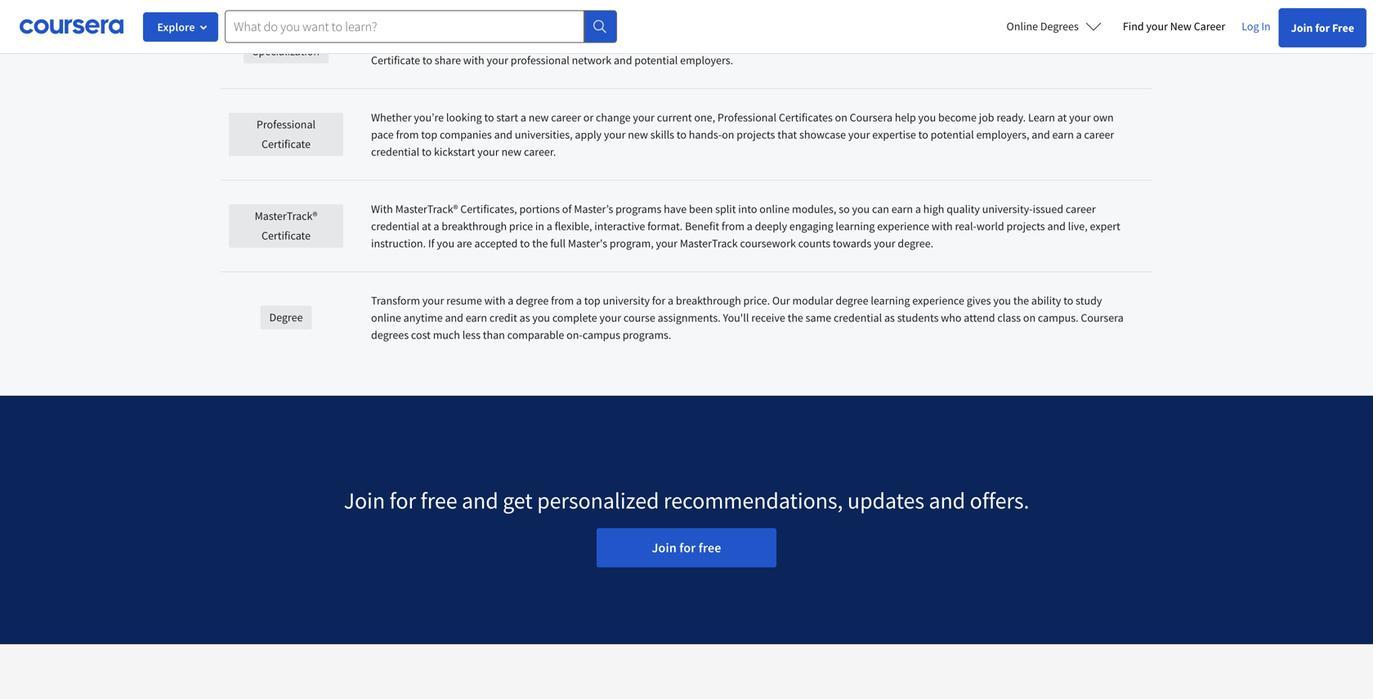 Task type: vqa. For each thing, say whether or not it's contained in the screenshot.
bottommost potential
yes



Task type: locate. For each thing, give the bounding box(es) containing it.
0 vertical spatial complete
[[670, 36, 715, 50]]

credit
[[490, 310, 517, 325]]

2 horizontal spatial new
[[628, 127, 648, 142]]

0 horizontal spatial of
[[562, 202, 572, 216]]

rigorous
[[767, 36, 806, 50]]

benefit
[[685, 219, 720, 233]]

complete
[[670, 36, 715, 50], [553, 310, 597, 325]]

master
[[503, 36, 536, 50]]

from down 'whether'
[[396, 127, 419, 142]]

coursera inside whether you're looking to start a new career or change your current one, professional certificates on coursera help you become job ready. learn at your own pace from top companies and universities, apply your new skills to hands-on projects that showcase your expertise to potential employers, and earn a career credential to kickstart your new career.
[[850, 110, 893, 125]]

hands- right 'tackle'
[[882, 36, 915, 50]]

0 vertical spatial top
[[421, 127, 438, 142]]

0 horizontal spatial coursera
[[850, 110, 893, 125]]

free inside button
[[699, 540, 722, 556]]

1 horizontal spatial online
[[760, 202, 790, 216]]

1 vertical spatial of
[[562, 202, 572, 216]]

1 vertical spatial complete
[[553, 310, 597, 325]]

new
[[1171, 19, 1192, 34]]

enroll
[[371, 36, 399, 50]]

with inside transform your resume with a degree from a top university for a breakthrough price. our modular degree learning experience gives you the ability to study online anytime and earn credit as you complete your course assignments. you'll receive the same credential as students who attend class on campus. coursera degrees cost much less than comparable on-campus programs.
[[485, 293, 506, 308]]

quality
[[947, 202, 980, 216]]

own
[[1094, 110, 1114, 125]]

towards
[[833, 236, 872, 251]]

split
[[715, 202, 736, 216]]

in down portions
[[535, 219, 544, 233]]

new up universities, on the left top of page
[[529, 110, 549, 125]]

1 horizontal spatial free
[[699, 540, 722, 556]]

a right start
[[521, 110, 526, 125]]

2 horizontal spatial from
[[722, 219, 745, 233]]

at right the learn
[[1058, 110, 1067, 125]]

free left get
[[421, 486, 457, 515]]

1 horizontal spatial coursera
[[1081, 310, 1124, 325]]

counts
[[799, 236, 831, 251]]

full
[[550, 236, 566, 251]]

degree up credit
[[516, 293, 549, 308]]

career inside enroll in a specialization to master a specific career skill. you'll complete a series of rigorous courses, tackle hands-on projects, and earn a specialization certificate to share with your professional network and potential employers.
[[585, 36, 615, 50]]

with inside with mastertrack® certificates, portions of master's programs have been split into online modules, so you can earn a high quality university-issued career credential at a breakthrough price in a flexible, interactive format. benefit from a deeply engaging learning experience with real-world projects and live, expert instruction. if you are accepted to the full master's program, your mastertrack coursework counts towards your degree.
[[932, 219, 953, 233]]

online up deeply
[[760, 202, 790, 216]]

0 vertical spatial of
[[755, 36, 764, 50]]

0 horizontal spatial professional
[[257, 117, 316, 132]]

credential down the pace
[[371, 144, 420, 159]]

if
[[428, 236, 435, 251]]

footer
[[0, 644, 1374, 699]]

skill.
[[617, 36, 639, 50]]

0 horizontal spatial breakthrough
[[442, 219, 507, 233]]

the
[[532, 236, 548, 251], [1014, 293, 1029, 308], [788, 310, 804, 325]]

0 vertical spatial at
[[1058, 110, 1067, 125]]

0 horizontal spatial potential
[[635, 53, 678, 67]]

new
[[529, 110, 549, 125], [628, 127, 648, 142], [502, 144, 522, 159]]

1 vertical spatial learning
[[871, 293, 910, 308]]

0 horizontal spatial online
[[371, 310, 401, 325]]

2 vertical spatial the
[[788, 310, 804, 325]]

2 as from the left
[[885, 310, 895, 325]]

0 horizontal spatial as
[[520, 310, 530, 325]]

join for join for free and get personalized recommendations, updates and offers.
[[344, 486, 385, 515]]

0 vertical spatial coursera
[[850, 110, 893, 125]]

2 horizontal spatial the
[[1014, 293, 1029, 308]]

and right projects,
[[973, 36, 992, 50]]

at
[[1058, 110, 1067, 125], [422, 219, 431, 233]]

experience up the who
[[913, 293, 965, 308]]

projects left "that"
[[737, 127, 775, 142]]

earn up less
[[466, 310, 487, 325]]

online inside with mastertrack® certificates, portions of master's programs have been split into online modules, so you can earn a high quality university-issued career credential at a breakthrough price in a flexible, interactive format. benefit from a deeply engaging learning experience with real-world projects and live, expert instruction. if you are accepted to the full master's program, your mastertrack coursework counts towards your degree.
[[760, 202, 790, 216]]

1 horizontal spatial professional
[[718, 110, 777, 125]]

credential
[[371, 144, 420, 159], [371, 219, 420, 233], [834, 310, 882, 325]]

1 vertical spatial in
[[535, 219, 544, 233]]

kickstart
[[434, 144, 475, 159]]

join for join for free
[[1292, 20, 1313, 35]]

to left share
[[423, 53, 433, 67]]

join for free
[[1292, 20, 1355, 35]]

anytime
[[404, 310, 443, 325]]

potential down become
[[931, 127, 974, 142]]

and inside transform your resume with a degree from a top university for a breakthrough price. our modular degree learning experience gives you the ability to study online anytime and earn credit as you complete your course assignments. you'll receive the same credential as students who attend class on campus. coursera degrees cost much less than comparable on-campus programs.
[[445, 310, 464, 325]]

expertise
[[873, 127, 916, 142]]

as
[[520, 310, 530, 325], [885, 310, 895, 325]]

free for join for free
[[699, 540, 722, 556]]

1 vertical spatial at
[[422, 219, 431, 233]]

ready.
[[997, 110, 1026, 125]]

learning
[[836, 219, 875, 233], [871, 293, 910, 308]]

comparable
[[507, 327, 564, 342]]

2 vertical spatial new
[[502, 144, 522, 159]]

0 vertical spatial projects
[[737, 127, 775, 142]]

1 horizontal spatial mastertrack®
[[395, 202, 458, 216]]

1 vertical spatial top
[[584, 293, 601, 308]]

complete inside transform your resume with a degree from a top university for a breakthrough price. our modular degree learning experience gives you the ability to study online anytime and earn credit as you complete your course assignments. you'll receive the same credential as students who attend class on campus. coursera degrees cost much less than comparable on-campus programs.
[[553, 310, 597, 325]]

you'll
[[723, 310, 749, 325]]

0 horizontal spatial hands-
[[689, 127, 722, 142]]

online up degrees
[[371, 310, 401, 325]]

cost
[[411, 327, 431, 342]]

1 horizontal spatial of
[[755, 36, 764, 50]]

of up flexible,
[[562, 202, 572, 216]]

from up on-
[[551, 293, 574, 308]]

join inside button
[[652, 540, 677, 556]]

your down companies at the left of the page
[[478, 144, 499, 159]]

with down high
[[932, 219, 953, 233]]

career up live,
[[1066, 202, 1096, 216]]

0 vertical spatial potential
[[635, 53, 678, 67]]

specific
[[546, 36, 582, 50]]

the up the class
[[1014, 293, 1029, 308]]

learning up students
[[871, 293, 910, 308]]

for for join for free and get personalized recommendations, updates and offers.
[[390, 486, 416, 515]]

1 horizontal spatial degree
[[836, 293, 869, 308]]

programs.
[[623, 327, 672, 342]]

breakthrough inside with mastertrack® certificates, portions of master's programs have been split into online modules, so you can earn a high quality university-issued career credential at a breakthrough price in a flexible, interactive format. benefit from a deeply engaging learning experience with real-world projects and live, expert instruction. if you are accepted to the full master's program, your mastertrack coursework counts towards your degree.
[[442, 219, 507, 233]]

0 vertical spatial experience
[[878, 219, 930, 233]]

top down 'you're'
[[421, 127, 438, 142]]

complete inside enroll in a specialization to master a specific career skill. you'll complete a series of rigorous courses, tackle hands-on projects, and earn a specialization certificate to share with your professional network and potential employers.
[[670, 36, 715, 50]]

certificate inside professional certificate
[[262, 137, 311, 151]]

been
[[689, 202, 713, 216]]

professional
[[511, 53, 570, 67]]

current
[[657, 110, 692, 125]]

potential inside whether you're looking to start a new career or change your current one, professional certificates on coursera help you become job ready. learn at your own pace from top companies and universities, apply your new skills to hands-on projects that showcase your expertise to potential employers, and earn a career credential to kickstart your new career.
[[931, 127, 974, 142]]

0 vertical spatial free
[[421, 486, 457, 515]]

for for join for free
[[680, 540, 696, 556]]

None search field
[[225, 10, 617, 43]]

mastertrack® inside with mastertrack® certificates, portions of master's programs have been split into online modules, so you can earn a high quality university-issued career credential at a breakthrough price in a flexible, interactive format. benefit from a deeply engaging learning experience with real-world projects and live, expert instruction. if you are accepted to the full master's program, your mastertrack coursework counts towards your degree.
[[395, 202, 458, 216]]

1 horizontal spatial breakthrough
[[676, 293, 741, 308]]

you'll
[[641, 36, 667, 50]]

0 horizontal spatial from
[[396, 127, 419, 142]]

certificate
[[371, 53, 420, 67], [262, 137, 311, 151], [262, 228, 311, 243]]

are
[[457, 236, 472, 251]]

universities,
[[515, 127, 573, 142]]

career down own
[[1085, 127, 1115, 142]]

1 horizontal spatial projects
[[1007, 219, 1045, 233]]

2 vertical spatial from
[[551, 293, 574, 308]]

1 vertical spatial the
[[1014, 293, 1029, 308]]

degree.
[[898, 236, 934, 251]]

as up comparable
[[520, 310, 530, 325]]

free
[[421, 486, 457, 515], [699, 540, 722, 556]]

1 horizontal spatial complete
[[670, 36, 715, 50]]

projects
[[737, 127, 775, 142], [1007, 219, 1045, 233]]

0 vertical spatial with
[[463, 53, 485, 67]]

online
[[1007, 19, 1038, 34]]

1 vertical spatial online
[[371, 310, 401, 325]]

coursera up expertise
[[850, 110, 893, 125]]

at up if
[[422, 219, 431, 233]]

degree
[[269, 310, 303, 325]]

2 vertical spatial with
[[485, 293, 506, 308]]

0 horizontal spatial new
[[502, 144, 522, 159]]

programs
[[616, 202, 662, 216]]

0 horizontal spatial join
[[344, 486, 385, 515]]

interactive
[[595, 219, 645, 233]]

on inside enroll in a specialization to master a specific career skill. you'll complete a series of rigorous courses, tackle hands-on projects, and earn a specialization certificate to share with your professional network and potential employers.
[[915, 36, 927, 50]]

at inside whether you're looking to start a new career or change your current one, professional certificates on coursera help you become job ready. learn at your own pace from top companies and universities, apply your new skills to hands-on projects that showcase your expertise to potential employers, and earn a career credential to kickstart your new career.
[[1058, 110, 1067, 125]]

experience
[[878, 219, 930, 233], [913, 293, 965, 308]]

less
[[463, 327, 481, 342]]

a up credit
[[508, 293, 514, 308]]

1 horizontal spatial hands-
[[882, 36, 915, 50]]

new left career.
[[502, 144, 522, 159]]

credential up instruction.
[[371, 219, 420, 233]]

1 horizontal spatial as
[[885, 310, 895, 325]]

breakthrough up assignments.
[[676, 293, 741, 308]]

of right series
[[755, 36, 764, 50]]

whether you're looking to start a new career or change your current one, professional certificates on coursera help you become job ready. learn at your own pace from top companies and universities, apply your new skills to hands-on projects that showcase your expertise to potential employers, and earn a career credential to kickstart your new career.
[[371, 110, 1115, 159]]

0 vertical spatial the
[[532, 236, 548, 251]]

engaging
[[790, 219, 834, 233]]

breakthrough
[[442, 219, 507, 233], [676, 293, 741, 308]]

real-
[[955, 219, 977, 233]]

in inside with mastertrack® certificates, portions of master's programs have been split into online modules, so you can earn a high quality university-issued career credential at a breakthrough price in a flexible, interactive format. benefit from a deeply engaging learning experience with real-world projects and live, expert instruction. if you are accepted to the full master's program, your mastertrack coursework counts towards your degree.
[[535, 219, 544, 233]]

university
[[603, 293, 650, 308]]

career inside with mastertrack® certificates, portions of master's programs have been split into online modules, so you can earn a high quality university-issued career credential at a breakthrough price in a flexible, interactive format. benefit from a deeply engaging learning experience with real-world projects and live, expert instruction. if you are accepted to the full master's program, your mastertrack coursework counts towards your degree.
[[1066, 202, 1096, 216]]

0 horizontal spatial top
[[421, 127, 438, 142]]

0 vertical spatial in
[[402, 36, 411, 50]]

projects down university-
[[1007, 219, 1045, 233]]

1 horizontal spatial new
[[529, 110, 549, 125]]

career left or
[[551, 110, 581, 125]]

1 as from the left
[[520, 310, 530, 325]]

new left skills
[[628, 127, 648, 142]]

0 vertical spatial online
[[760, 202, 790, 216]]

personalized
[[537, 486, 659, 515]]

1 vertical spatial join
[[344, 486, 385, 515]]

free for join for free and get personalized recommendations, updates and offers.
[[421, 486, 457, 515]]

0 horizontal spatial the
[[532, 236, 548, 251]]

1 vertical spatial breakthrough
[[676, 293, 741, 308]]

with inside enroll in a specialization to master a specific career skill. you'll complete a series of rigorous courses, tackle hands-on projects, and earn a specialization certificate to share with your professional network and potential employers.
[[463, 53, 485, 67]]

tackle
[[851, 36, 879, 50]]

on-
[[567, 327, 583, 342]]

a up the professional
[[538, 36, 544, 50]]

campus
[[583, 327, 621, 342]]

1 vertical spatial certificate
[[262, 137, 311, 151]]

in right enroll
[[402, 36, 411, 50]]

to up "campus."
[[1064, 293, 1074, 308]]

1 vertical spatial from
[[722, 219, 745, 233]]

hands- down one, on the right of the page
[[689, 127, 722, 142]]

coursera down study
[[1081, 310, 1124, 325]]

1 vertical spatial credential
[[371, 219, 420, 233]]

that
[[778, 127, 797, 142]]

1 horizontal spatial top
[[584, 293, 601, 308]]

for inside transform your resume with a degree from a top university for a breakthrough price. our modular degree learning experience gives you the ability to study online anytime and earn credit as you complete your course assignments. you'll receive the same credential as students who attend class on campus. coursera degrees cost much less than comparable on-campus programs.
[[652, 293, 666, 308]]

What do you want to learn? text field
[[225, 10, 585, 43]]

complete up on-
[[553, 310, 597, 325]]

whether
[[371, 110, 412, 125]]

1 horizontal spatial the
[[788, 310, 804, 325]]

as left students
[[885, 310, 895, 325]]

0 horizontal spatial free
[[421, 486, 457, 515]]

breakthrough inside transform your resume with a degree from a top university for a breakthrough price. our modular degree learning experience gives you the ability to study online anytime and earn credit as you complete your course assignments. you'll receive the same credential as students who attend class on campus. coursera degrees cost much less than comparable on-campus programs.
[[676, 293, 741, 308]]

1 vertical spatial projects
[[1007, 219, 1045, 233]]

to left kickstart
[[422, 144, 432, 159]]

1 vertical spatial coursera
[[1081, 310, 1124, 325]]

to down price
[[520, 236, 530, 251]]

on right the class
[[1024, 310, 1036, 325]]

1 vertical spatial experience
[[913, 293, 965, 308]]

for inside button
[[680, 540, 696, 556]]

courses,
[[809, 36, 848, 50]]

career
[[585, 36, 615, 50], [551, 110, 581, 125], [1085, 127, 1115, 142], [1066, 202, 1096, 216]]

can
[[872, 202, 889, 216]]

coursera image
[[20, 13, 123, 39]]

0 horizontal spatial complete
[[553, 310, 597, 325]]

2 horizontal spatial join
[[1292, 20, 1313, 35]]

certificate inside enroll in a specialization to master a specific career skill. you'll complete a series of rigorous courses, tackle hands-on projects, and earn a specialization certificate to share with your professional network and potential employers.
[[371, 53, 420, 67]]

1 horizontal spatial from
[[551, 293, 574, 308]]

0 vertical spatial certificate
[[371, 53, 420, 67]]

certificate inside mastertrack® certificate
[[262, 228, 311, 243]]

the left full
[[532, 236, 548, 251]]

with
[[463, 53, 485, 67], [932, 219, 953, 233], [485, 293, 506, 308]]

on left projects,
[[915, 36, 927, 50]]

earn right can
[[892, 202, 913, 216]]

1 vertical spatial free
[[699, 540, 722, 556]]

2 horizontal spatial specialization
[[1026, 36, 1093, 50]]

potential down you'll at the top left of the page
[[635, 53, 678, 67]]

format.
[[648, 219, 683, 233]]

1 horizontal spatial in
[[535, 219, 544, 233]]

2 vertical spatial credential
[[834, 310, 882, 325]]

1 vertical spatial potential
[[931, 127, 974, 142]]

0 vertical spatial credential
[[371, 144, 420, 159]]

your up campus
[[600, 310, 621, 325]]

coursera inside transform your resume with a degree from a top university for a breakthrough price. our modular degree learning experience gives you the ability to study online anytime and earn credit as you complete your course assignments. you'll receive the same credential as students who attend class on campus. coursera degrees cost much less than comparable on-campus programs.
[[1081, 310, 1124, 325]]

updates
[[848, 486, 925, 515]]

of inside enroll in a specialization to master a specific career skill. you'll complete a series of rigorous courses, tackle hands-on projects, and earn a specialization certificate to share with your professional network and potential employers.
[[755, 36, 764, 50]]

potential
[[635, 53, 678, 67], [931, 127, 974, 142]]

accepted
[[475, 236, 518, 251]]

transform
[[371, 293, 420, 308]]

1 horizontal spatial at
[[1058, 110, 1067, 125]]

and down start
[[494, 127, 513, 142]]

0 vertical spatial new
[[529, 110, 549, 125]]

the down our
[[788, 310, 804, 325]]

0 vertical spatial join
[[1292, 20, 1313, 35]]

0 horizontal spatial projects
[[737, 127, 775, 142]]

earn inside enroll in a specialization to master a specific career skill. you'll complete a series of rigorous courses, tackle hands-on projects, and earn a specialization certificate to share with your professional network and potential employers.
[[994, 36, 1015, 50]]

0 horizontal spatial specialization
[[253, 44, 320, 58]]

receive
[[752, 310, 786, 325]]

join for free
[[652, 540, 722, 556]]

you up comparable
[[533, 310, 550, 325]]

experience inside with mastertrack® certificates, portions of master's programs have been split into online modules, so you can earn a high quality university-issued career credential at a breakthrough price in a flexible, interactive format. benefit from a deeply engaging learning experience with real-world projects and live, expert instruction. if you are accepted to the full master's program, your mastertrack coursework counts towards your degree.
[[878, 219, 930, 233]]

to left start
[[484, 110, 494, 125]]

your up the anytime
[[423, 293, 444, 308]]

than
[[483, 327, 505, 342]]

share
[[435, 53, 461, 67]]

join for free and get personalized recommendations, updates and offers.
[[344, 486, 1030, 515]]

credential inside with mastertrack® certificates, portions of master's programs have been split into online modules, so you can earn a high quality university-issued career credential at a breakthrough price in a flexible, interactive format. benefit from a deeply engaging learning experience with real-world projects and live, expert instruction. if you are accepted to the full master's program, your mastertrack coursework counts towards your degree.
[[371, 219, 420, 233]]

to
[[490, 36, 500, 50], [423, 53, 433, 67], [484, 110, 494, 125], [677, 127, 687, 142], [919, 127, 929, 142], [422, 144, 432, 159], [520, 236, 530, 251], [1064, 293, 1074, 308]]

and down the issued
[[1048, 219, 1066, 233]]

you up the class
[[994, 293, 1011, 308]]

0 vertical spatial from
[[396, 127, 419, 142]]

top left university
[[584, 293, 601, 308]]

career.
[[524, 144, 556, 159]]

students
[[897, 310, 939, 325]]

coursera
[[850, 110, 893, 125], [1081, 310, 1124, 325]]

degree right modular
[[836, 293, 869, 308]]

change
[[596, 110, 631, 125]]

0 vertical spatial hands-
[[882, 36, 915, 50]]

2 vertical spatial join
[[652, 540, 677, 556]]

1 vertical spatial hands-
[[689, 127, 722, 142]]

mastertrack®
[[395, 202, 458, 216], [255, 208, 318, 223]]

0 horizontal spatial in
[[402, 36, 411, 50]]

1 degree from the left
[[516, 293, 549, 308]]

and up much at the left top
[[445, 310, 464, 325]]

0 vertical spatial breakthrough
[[442, 219, 507, 233]]

specialization
[[421, 36, 488, 50], [1026, 36, 1093, 50], [253, 44, 320, 58]]

earn down online
[[994, 36, 1015, 50]]

0 horizontal spatial degree
[[516, 293, 549, 308]]

with up credit
[[485, 293, 506, 308]]

learning up towards
[[836, 219, 875, 233]]

join for join for free
[[652, 540, 677, 556]]

your down the master
[[487, 53, 509, 67]]

breakthrough up the 'are'
[[442, 219, 507, 233]]

complete up employers.
[[670, 36, 715, 50]]

0 horizontal spatial at
[[422, 219, 431, 233]]

2 vertical spatial certificate
[[262, 228, 311, 243]]

free down 'join for free and get personalized recommendations, updates and offers.'
[[699, 540, 722, 556]]

you inside whether you're looking to start a new career or change your current one, professional certificates on coursera help you become job ready. learn at your own pace from top companies and universities, apply your new skills to hands-on projects that showcase your expertise to potential employers, and earn a career credential to kickstart your new career.
[[919, 110, 936, 125]]

credential right same
[[834, 310, 882, 325]]

1 vertical spatial with
[[932, 219, 953, 233]]

1 horizontal spatial join
[[652, 540, 677, 556]]

a up assignments.
[[668, 293, 674, 308]]

from down split
[[722, 219, 745, 233]]

1 horizontal spatial potential
[[931, 127, 974, 142]]

0 vertical spatial learning
[[836, 219, 875, 233]]

you right help
[[919, 110, 936, 125]]

join for free link
[[1279, 8, 1367, 47]]



Task type: describe. For each thing, give the bounding box(es) containing it.
from inside with mastertrack® certificates, portions of master's programs have been split into online modules, so you can earn a high quality university-issued career credential at a breakthrough price in a flexible, interactive format. benefit from a deeply engaging learning experience with real-world projects and live, expert instruction. if you are accepted to the full master's program, your mastertrack coursework counts towards your degree.
[[722, 219, 745, 233]]

your down change
[[604, 127, 626, 142]]

mastertrack
[[680, 236, 738, 251]]

apply
[[575, 127, 602, 142]]

get
[[503, 486, 533, 515]]

to right expertise
[[919, 127, 929, 142]]

at inside with mastertrack® certificates, portions of master's programs have been split into online modules, so you can earn a high quality university-issued career credential at a breakthrough price in a flexible, interactive format. benefit from a deeply engaging learning experience with real-world projects and live, expert instruction. if you are accepted to the full master's program, your mastertrack coursework counts towards your degree.
[[422, 219, 431, 233]]

of inside with mastertrack® certificates, portions of master's programs have been split into online modules, so you can earn a high quality university-issued career credential at a breakthrough price in a flexible, interactive format. benefit from a deeply engaging learning experience with real-world projects and live, expert instruction. if you are accepted to the full master's program, your mastertrack coursework counts towards your degree.
[[562, 202, 572, 216]]

campus.
[[1038, 310, 1079, 325]]

employers,
[[977, 127, 1030, 142]]

projects inside whether you're looking to start a new career or change your current one, professional certificates on coursera help you become job ready. learn at your own pace from top companies and universities, apply your new skills to hands-on projects that showcase your expertise to potential employers, and earn a career credential to kickstart your new career.
[[737, 127, 775, 142]]

with
[[371, 202, 393, 216]]

0 horizontal spatial mastertrack®
[[255, 208, 318, 223]]

offers.
[[970, 486, 1030, 515]]

1 vertical spatial new
[[628, 127, 648, 142]]

to inside transform your resume with a degree from a top university for a breakthrough price. our modular degree learning experience gives you the ability to study online anytime and earn credit as you complete your course assignments. you'll receive the same credential as students who attend class on campus. coursera degrees cost much less than comparable on-campus programs.
[[1064, 293, 1074, 308]]

your inside enroll in a specialization to master a specific career skill. you'll complete a series of rigorous courses, tackle hands-on projects, and earn a specialization certificate to share with your professional network and potential employers.
[[487, 53, 509, 67]]

professional inside whether you're looking to start a new career or change your current one, professional certificates on coursera help you become job ready. learn at your own pace from top companies and universities, apply your new skills to hands-on projects that showcase your expertise to potential employers, and earn a career credential to kickstart your new career.
[[718, 110, 777, 125]]

have
[[664, 202, 687, 216]]

experience inside transform your resume with a degree from a top university for a breakthrough price. our modular degree learning experience gives you the ability to study online anytime and earn credit as you complete your course assignments. you'll receive the same credential as students who attend class on campus. coursera degrees cost much less than comparable on-campus programs.
[[913, 293, 965, 308]]

degrees
[[371, 327, 409, 342]]

program,
[[610, 236, 654, 251]]

find your new career link
[[1115, 16, 1234, 37]]

a right employers,
[[1077, 127, 1082, 142]]

to left the master
[[490, 36, 500, 50]]

from inside transform your resume with a degree from a top university for a breakthrough price. our modular degree learning experience gives you the ability to study online anytime and earn credit as you complete your course assignments. you'll receive the same credential as students who attend class on campus. coursera degrees cost much less than comparable on-campus programs.
[[551, 293, 574, 308]]

transform your resume with a degree from a top university for a breakthrough price. our modular degree learning experience gives you the ability to study online anytime and earn credit as you complete your course assignments. you'll receive the same credential as students who attend class on campus. coursera degrees cost much less than comparable on-campus programs.
[[371, 293, 1124, 342]]

career
[[1194, 19, 1226, 34]]

hands- inside whether you're looking to start a new career or change your current one, professional certificates on coursera help you become job ready. learn at your own pace from top companies and universities, apply your new skills to hands-on projects that showcase your expertise to potential employers, and earn a career credential to kickstart your new career.
[[689, 127, 722, 142]]

in inside enroll in a specialization to master a specific career skill. you'll complete a series of rigorous courses, tackle hands-on projects, and earn a specialization certificate to share with your professional network and potential employers.
[[402, 36, 411, 50]]

same
[[806, 310, 832, 325]]

modular
[[793, 293, 834, 308]]

resume
[[446, 293, 482, 308]]

join for free button
[[597, 528, 777, 567]]

degrees
[[1041, 19, 1079, 34]]

who
[[941, 310, 962, 325]]

skills
[[651, 127, 675, 142]]

earn inside with mastertrack® certificates, portions of master's programs have been split into online modules, so you can earn a high quality university-issued career credential at a breakthrough price in a flexible, interactive format. benefit from a deeply engaging learning experience with real-world projects and live, expert instruction. if you are accepted to the full master's program, your mastertrack coursework counts towards your degree.
[[892, 202, 913, 216]]

certificates
[[779, 110, 833, 125]]

log in
[[1242, 19, 1271, 34]]

class
[[998, 310, 1021, 325]]

online degrees button
[[994, 8, 1115, 44]]

portions
[[520, 202, 560, 216]]

course
[[624, 310, 656, 325]]

the inside with mastertrack® certificates, portions of master's programs have been split into online modules, so you can earn a high quality university-issued career credential at a breakthrough price in a flexible, interactive format. benefit from a deeply engaging learning experience with real-world projects and live, expert instruction. if you are accepted to the full master's program, your mastertrack coursework counts towards your degree.
[[532, 236, 548, 251]]

a down online
[[1018, 36, 1023, 50]]

for for join for free
[[1316, 20, 1330, 35]]

your left the degree.
[[874, 236, 896, 251]]

much
[[433, 327, 460, 342]]

job
[[979, 110, 995, 125]]

a right enroll
[[413, 36, 419, 50]]

certificate for with
[[262, 228, 311, 243]]

credential inside whether you're looking to start a new career or change your current one, professional certificates on coursera help you become job ready. learn at your own pace from top companies and universities, apply your new skills to hands-on projects that showcase your expertise to potential employers, and earn a career credential to kickstart your new career.
[[371, 144, 420, 159]]

issued
[[1033, 202, 1064, 216]]

live,
[[1068, 219, 1088, 233]]

and down skill.
[[614, 53, 632, 67]]

log
[[1242, 19, 1260, 34]]

certificate for whether
[[262, 137, 311, 151]]

projects,
[[930, 36, 971, 50]]

gives
[[967, 293, 991, 308]]

projects inside with mastertrack® certificates, portions of master's programs have been split into online modules, so you can earn a high quality university-issued career credential at a breakthrough price in a flexible, interactive format. benefit from a deeply engaging learning experience with real-world projects and live, expert instruction. if you are accepted to the full master's program, your mastertrack coursework counts towards your degree.
[[1007, 219, 1045, 233]]

1 horizontal spatial specialization
[[421, 36, 488, 50]]

flexible,
[[555, 219, 592, 233]]

your down format.
[[656, 236, 678, 251]]

looking
[[446, 110, 482, 125]]

a left series
[[717, 36, 723, 50]]

help
[[895, 110, 916, 125]]

earn inside transform your resume with a degree from a top university for a breakthrough price. our modular degree learning experience gives you the ability to study online anytime and earn credit as you complete your course assignments. you'll receive the same credential as students who attend class on campus. coursera degrees cost much less than comparable on-campus programs.
[[466, 310, 487, 325]]

expert
[[1090, 219, 1121, 233]]

and down the learn
[[1032, 127, 1050, 142]]

learning inside with mastertrack® certificates, portions of master's programs have been split into online modules, so you can earn a high quality university-issued career credential at a breakthrough price in a flexible, interactive format. benefit from a deeply engaging learning experience with real-world projects and live, expert instruction. if you are accepted to the full master's program, your mastertrack coursework counts towards your degree.
[[836, 219, 875, 233]]

on up showcase at the right of page
[[835, 110, 848, 125]]

potential inside enroll in a specialization to master a specific career skill. you'll complete a series of rigorous courses, tackle hands-on projects, and earn a specialization certificate to share with your professional network and potential employers.
[[635, 53, 678, 67]]

a up on-
[[576, 293, 582, 308]]

earn inside whether you're looking to start a new career or change your current one, professional certificates on coursera help you become job ready. learn at your own pace from top companies and universities, apply your new skills to hands-on projects that showcase your expertise to potential employers, and earn a career credential to kickstart your new career.
[[1053, 127, 1074, 142]]

to down current
[[677, 127, 687, 142]]

credential inside transform your resume with a degree from a top university for a breakthrough price. our modular degree learning experience gives you the ability to study online anytime and earn credit as you complete your course assignments. you'll receive the same credential as students who attend class on campus. coursera degrees cost much less than comparable on-campus programs.
[[834, 310, 882, 325]]

2 degree from the left
[[836, 293, 869, 308]]

a up if
[[434, 219, 439, 233]]

explore button
[[143, 12, 218, 42]]

deeply
[[755, 219, 787, 233]]

your up skills
[[633, 110, 655, 125]]

one,
[[694, 110, 715, 125]]

top inside transform your resume with a degree from a top university for a breakthrough price. our modular degree learning experience gives you the ability to study online anytime and earn credit as you complete your course assignments. you'll receive the same credential as students who attend class on campus. coursera degrees cost much less than comparable on-campus programs.
[[584, 293, 601, 308]]

master's
[[568, 236, 608, 251]]

ability
[[1032, 293, 1062, 308]]

price.
[[744, 293, 770, 308]]

your left own
[[1070, 110, 1091, 125]]

pace
[[371, 127, 394, 142]]

master's
[[574, 202, 613, 216]]

and left offers.
[[929, 486, 966, 515]]

a left high
[[916, 202, 921, 216]]

on inside transform your resume with a degree from a top university for a breakthrough price. our modular degree learning experience gives you the ability to study online anytime and earn credit as you complete your course assignments. you'll receive the same credential as students who attend class on campus. coursera degrees cost much less than comparable on-campus programs.
[[1024, 310, 1036, 325]]

explore
[[157, 20, 195, 34]]

and inside with mastertrack® certificates, portions of master's programs have been split into online modules, so you can earn a high quality university-issued career credential at a breakthrough price in a flexible, interactive format. benefit from a deeply engaging learning experience with real-world projects and live, expert instruction. if you are accepted to the full master's program, your mastertrack coursework counts towards your degree.
[[1048, 219, 1066, 233]]

top inside whether you're looking to start a new career or change your current one, professional certificates on coursera help you become job ready. learn at your own pace from top companies and universities, apply your new skills to hands-on projects that showcase your expertise to potential employers, and earn a career credential to kickstart your new career.
[[421, 127, 438, 142]]

start
[[497, 110, 518, 125]]

you right if
[[437, 236, 455, 251]]

high
[[924, 202, 945, 216]]

so
[[839, 202, 850, 216]]

our
[[773, 293, 790, 308]]

you right the so
[[852, 202, 870, 216]]

your right 'find'
[[1147, 19, 1168, 34]]

hands- inside enroll in a specialization to master a specific career skill. you'll complete a series of rigorous courses, tackle hands-on projects, and earn a specialization certificate to share with your professional network and potential employers.
[[882, 36, 915, 50]]

companies
[[440, 127, 492, 142]]

and left get
[[462, 486, 498, 515]]

to inside with mastertrack® certificates, portions of master's programs have been split into online modules, so you can earn a high quality university-issued career credential at a breakthrough price in a flexible, interactive format. benefit from a deeply engaging learning experience with real-world projects and live, expert instruction. if you are accepted to the full master's program, your mastertrack coursework counts towards your degree.
[[520, 236, 530, 251]]

your left expertise
[[849, 127, 870, 142]]

price
[[509, 219, 533, 233]]

world
[[977, 219, 1005, 233]]

modules,
[[792, 202, 837, 216]]

log in link
[[1234, 16, 1279, 36]]

from inside whether you're looking to start a new career or change your current one, professional certificates on coursera help you become job ready. learn at your own pace from top companies and universities, apply your new skills to hands-on projects that showcase your expertise to potential employers, and earn a career credential to kickstart your new career.
[[396, 127, 419, 142]]

online inside transform your resume with a degree from a top university for a breakthrough price. our modular degree learning experience gives you the ability to study online anytime and earn credit as you complete your course assignments. you'll receive the same credential as students who attend class on campus. coursera degrees cost much less than comparable on-campus programs.
[[371, 310, 401, 325]]

you're
[[414, 110, 444, 125]]

assignments.
[[658, 310, 721, 325]]

series
[[725, 36, 753, 50]]

on left "that"
[[722, 127, 735, 142]]

a down the into
[[747, 219, 753, 233]]

a up full
[[547, 219, 553, 233]]

network
[[572, 53, 612, 67]]

learning inside transform your resume with a degree from a top university for a breakthrough price. our modular degree learning experience gives you the ability to study online anytime and earn credit as you complete your course assignments. you'll receive the same credential as students who attend class on campus. coursera degrees cost much less than comparable on-campus programs.
[[871, 293, 910, 308]]

online degrees
[[1007, 19, 1079, 34]]

study
[[1076, 293, 1102, 308]]



